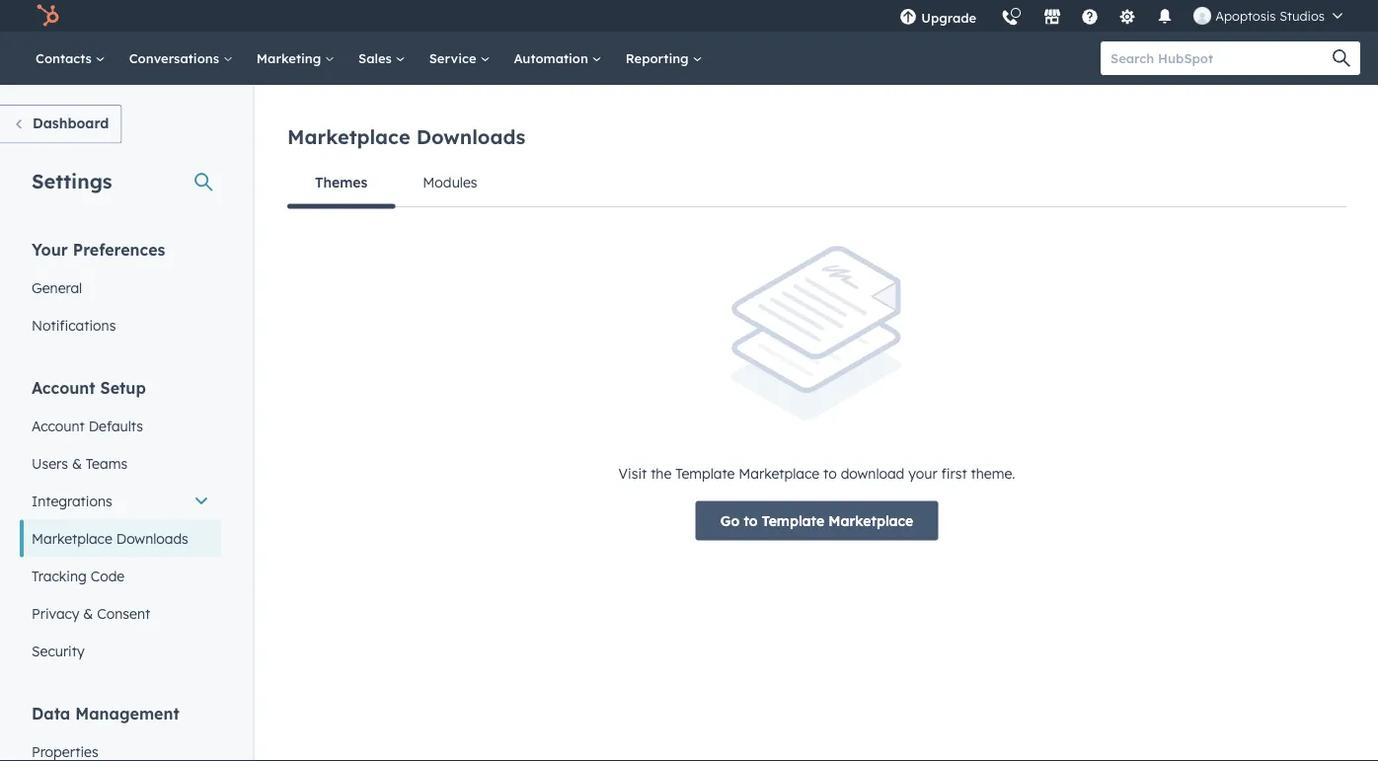Task type: locate. For each thing, give the bounding box(es) containing it.
downloads
[[416, 124, 525, 149], [116, 530, 188, 547]]

template
[[675, 464, 735, 482], [762, 512, 824, 529]]

themes link
[[287, 159, 395, 209]]

template right the
[[675, 464, 735, 482]]

1 horizontal spatial template
[[762, 512, 824, 529]]

help button
[[1073, 0, 1107, 32]]

& inside 'link'
[[83, 605, 93, 622]]

notifications image
[[1156, 9, 1174, 27]]

0 vertical spatial account
[[32, 378, 95, 397]]

tara schultz image
[[1194, 7, 1212, 25]]

account up the users
[[32, 417, 85, 434]]

template for the
[[675, 464, 735, 482]]

account inside account defaults 'link'
[[32, 417, 85, 434]]

1 vertical spatial template
[[762, 512, 824, 529]]

integrations
[[32, 492, 112, 509]]

0 horizontal spatial to
[[744, 512, 758, 529]]

& right the users
[[72, 455, 82, 472]]

marketplace
[[287, 124, 410, 149], [739, 464, 820, 482], [829, 512, 913, 529], [32, 530, 112, 547]]

account setup element
[[20, 377, 221, 670]]

notifications
[[32, 316, 116, 334]]

1 account from the top
[[32, 378, 95, 397]]

automation link
[[502, 32, 614, 85]]

privacy & consent link
[[20, 595, 221, 632]]

marketplace downloads link
[[20, 520, 221, 557]]

1 horizontal spatial marketplace downloads
[[287, 124, 525, 149]]

account up account defaults
[[32, 378, 95, 397]]

download
[[841, 464, 905, 482]]

data management
[[32, 703, 179, 723]]

downloads inside account setup element
[[116, 530, 188, 547]]

marketplace downloads
[[287, 124, 525, 149], [32, 530, 188, 547]]

tracking
[[32, 567, 87, 584]]

defaults
[[89, 417, 143, 434]]

upgrade
[[921, 9, 977, 26]]

& right privacy
[[83, 605, 93, 622]]

your
[[32, 239, 68, 259]]

consent
[[97, 605, 150, 622]]

0 horizontal spatial marketplace downloads
[[32, 530, 188, 547]]

0 horizontal spatial &
[[72, 455, 82, 472]]

data management element
[[20, 702, 221, 761]]

code
[[91, 567, 125, 584]]

to right go
[[744, 512, 758, 529]]

0 vertical spatial &
[[72, 455, 82, 472]]

account defaults link
[[20, 407, 221, 445]]

0 vertical spatial template
[[675, 464, 735, 482]]

privacy & consent
[[32, 605, 150, 622]]

reporting link
[[614, 32, 714, 85]]

downloads down integrations button
[[116, 530, 188, 547]]

modules
[[423, 174, 477, 191]]

account for account defaults
[[32, 417, 85, 434]]

your preferences element
[[20, 238, 221, 344]]

2 account from the top
[[32, 417, 85, 434]]

&
[[72, 455, 82, 472], [83, 605, 93, 622]]

apoptosis studios
[[1216, 7, 1325, 24]]

0 horizontal spatial template
[[675, 464, 735, 482]]

modules link
[[395, 159, 505, 206]]

general
[[32, 279, 82, 296]]

marketplaces image
[[1044, 9, 1061, 27]]

alert
[[287, 246, 1347, 541]]

marketplaces button
[[1032, 0, 1073, 32]]

0 vertical spatial to
[[823, 464, 837, 482]]

search button
[[1323, 41, 1360, 75]]

navigation
[[287, 159, 1347, 209]]

go to template marketplace link
[[696, 501, 938, 541]]

dashboard link
[[0, 105, 122, 144]]

marketplace down the integrations
[[32, 530, 112, 547]]

to left download
[[823, 464, 837, 482]]

account defaults
[[32, 417, 143, 434]]

menu
[[888, 0, 1354, 39]]

template down the visit the template marketplace to download your first theme. in the bottom of the page
[[762, 512, 824, 529]]

users & teams
[[32, 455, 127, 472]]

marketplace up themes
[[287, 124, 410, 149]]

marketplace downloads up code on the left bottom of page
[[32, 530, 188, 547]]

tracking code link
[[20, 557, 221, 595]]

integrations button
[[20, 482, 221, 520]]

1 vertical spatial account
[[32, 417, 85, 434]]

1 horizontal spatial &
[[83, 605, 93, 622]]

1 vertical spatial downloads
[[116, 530, 188, 547]]

settings image
[[1119, 9, 1137, 27]]

account
[[32, 378, 95, 397], [32, 417, 85, 434]]

marketplace downloads up modules
[[287, 124, 525, 149]]

1 vertical spatial &
[[83, 605, 93, 622]]

1 vertical spatial marketplace downloads
[[32, 530, 188, 547]]

sales
[[358, 50, 396, 66]]

downloads up modules
[[416, 124, 525, 149]]

navigation containing themes
[[287, 159, 1347, 209]]

0 horizontal spatial downloads
[[116, 530, 188, 547]]

0 vertical spatial marketplace downloads
[[287, 124, 525, 149]]

1 vertical spatial to
[[744, 512, 758, 529]]

preferences
[[73, 239, 165, 259]]

calling icon button
[[993, 2, 1027, 31]]

first
[[941, 464, 967, 482]]

security
[[32, 642, 85, 659]]

account setup
[[32, 378, 146, 397]]

go
[[720, 512, 740, 529]]

1 horizontal spatial downloads
[[416, 124, 525, 149]]

to
[[823, 464, 837, 482], [744, 512, 758, 529]]

data
[[32, 703, 70, 723]]



Task type: vqa. For each thing, say whether or not it's contained in the screenshot.
Security link
yes



Task type: describe. For each thing, give the bounding box(es) containing it.
notifications link
[[20, 307, 221, 344]]

marketplace down download
[[829, 512, 913, 529]]

contacts link
[[24, 32, 117, 85]]

marketing
[[256, 50, 325, 66]]

setup
[[100, 378, 146, 397]]

calling icon image
[[1001, 10, 1019, 28]]

marketing link
[[245, 32, 347, 85]]

hubspot link
[[24, 4, 74, 28]]

marketplace downloads inside account setup element
[[32, 530, 188, 547]]

properties
[[32, 743, 98, 760]]

menu containing apoptosis studios
[[888, 0, 1354, 39]]

hubspot image
[[36, 4, 59, 28]]

go to template marketplace
[[720, 512, 913, 529]]

help image
[[1081, 9, 1099, 27]]

1 horizontal spatial to
[[823, 464, 837, 482]]

service
[[429, 50, 480, 66]]

upgrade image
[[900, 9, 917, 27]]

security link
[[20, 632, 221, 670]]

users
[[32, 455, 68, 472]]

marketplace inside account setup element
[[32, 530, 112, 547]]

tracking code
[[32, 567, 125, 584]]

search image
[[1333, 49, 1351, 67]]

sales link
[[347, 32, 417, 85]]

& for users
[[72, 455, 82, 472]]

settings
[[32, 168, 112, 193]]

your preferences
[[32, 239, 165, 259]]

conversations
[[129, 50, 223, 66]]

dashboard
[[33, 115, 109, 132]]

0 vertical spatial downloads
[[416, 124, 525, 149]]

visit the template marketplace to download your first theme.
[[619, 464, 1015, 482]]

properties link
[[20, 733, 221, 761]]

template for to
[[762, 512, 824, 529]]

visit
[[619, 464, 647, 482]]

& for privacy
[[83, 605, 93, 622]]

privacy
[[32, 605, 79, 622]]

management
[[75, 703, 179, 723]]

marketplace up go to template marketplace
[[739, 464, 820, 482]]

apoptosis
[[1216, 7, 1276, 24]]

to inside go to template marketplace link
[[744, 512, 758, 529]]

service link
[[417, 32, 502, 85]]

notifications button
[[1148, 0, 1182, 32]]

apoptosis studios button
[[1182, 0, 1354, 32]]

your
[[908, 464, 938, 482]]

account for account setup
[[32, 378, 95, 397]]

the
[[651, 464, 672, 482]]

conversations link
[[117, 32, 245, 85]]

general link
[[20, 269, 221, 307]]

Search HubSpot search field
[[1101, 41, 1343, 75]]

reporting
[[626, 50, 693, 66]]

users & teams link
[[20, 445, 221, 482]]

settings link
[[1107, 0, 1148, 32]]

studios
[[1280, 7, 1325, 24]]

contacts
[[36, 50, 95, 66]]

alert containing visit the template marketplace to download your first theme.
[[287, 246, 1347, 541]]

automation
[[514, 50, 592, 66]]

teams
[[86, 455, 127, 472]]

themes
[[315, 174, 368, 191]]

theme.
[[971, 464, 1015, 482]]



